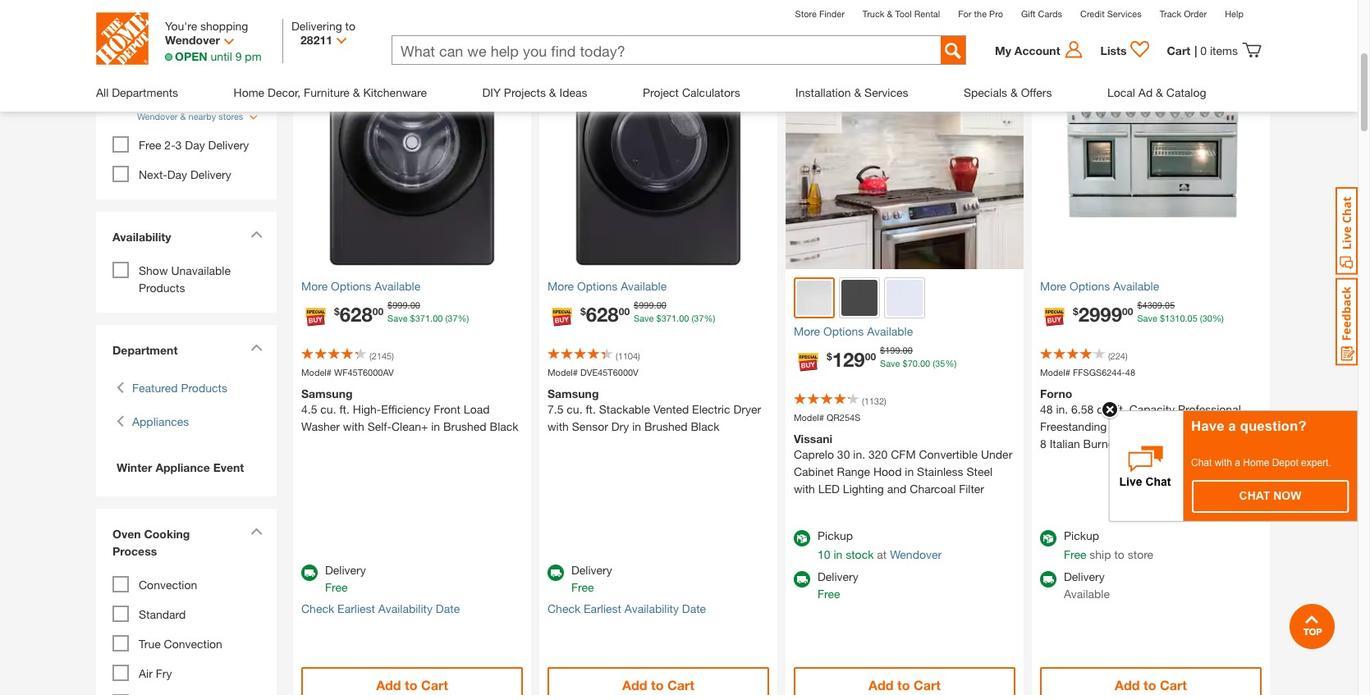Task type: locate. For each thing, give the bounding box(es) containing it.
delivering to
[[292, 19, 356, 33]]

3 add from the left
[[869, 678, 894, 694]]

2 check earliest availability date from the left
[[548, 602, 706, 616]]

1 horizontal spatial 628
[[586, 303, 619, 326]]

1 horizontal spatial services
[[1108, 8, 1142, 19]]

2 37 from the left
[[694, 313, 704, 324]]

1 horizontal spatial earliest
[[584, 602, 622, 616]]

cu. right 6.58
[[1097, 403, 1113, 417]]

a
[[1229, 419, 1237, 435], [1235, 458, 1241, 469]]

electric
[[692, 403, 731, 417]]

1 horizontal spatial $ 628 00
[[581, 303, 630, 326]]

open
[[175, 49, 208, 63]]

range down professional
[[1205, 420, 1238, 434]]

0 horizontal spatial oven
[[113, 527, 141, 541]]

1 cu. from the left
[[321, 403, 336, 417]]

oven up process
[[113, 527, 141, 541]]

3 add to cart button from the left
[[794, 668, 1016, 696]]

1 horizontal spatial 05
[[1188, 313, 1198, 324]]

available shipping image for available
[[1041, 572, 1057, 588]]

%) for samsung 7.5 cu. ft. stackable vented electric dryer with sensor dry in brushed black
[[704, 313, 716, 324]]

10
[[818, 548, 831, 562]]

standard link
[[139, 607, 186, 621]]

installation
[[796, 85, 851, 99]]

best seller down cards
[[1041, 36, 1100, 50]]

0 vertical spatial store
[[795, 8, 817, 19]]

steel inside vissani caprelo 30 in. 320 cfm convertible under cabinet range hood in stainless steel with led lighting and charcoal filter
[[967, 465, 993, 479]]

show unavailable products link
[[139, 263, 231, 294]]

0 horizontal spatial date
[[436, 602, 460, 616]]

0 horizontal spatial 999
[[393, 300, 408, 310]]

seller down delivering to
[[330, 36, 361, 50]]

in right dry
[[633, 420, 641, 434]]

1 vertical spatial steel
[[967, 465, 993, 479]]

model# for samsung 4.5 cu. ft. high-efficiency front load washer with self-clean+ in brushed black
[[301, 367, 332, 378]]

add to cart
[[376, 678, 448, 694], [623, 678, 695, 694], [869, 678, 941, 694], [1115, 678, 1187, 694]]

0 vertical spatial range
[[1205, 420, 1238, 434]]

seller
[[330, 36, 361, 50], [576, 36, 607, 50], [822, 36, 853, 50], [1069, 36, 1100, 50]]

2 check from the left
[[548, 602, 581, 616]]

05 up 1310 on the right of the page
[[1165, 300, 1175, 310]]

1 add to cart from the left
[[376, 678, 448, 694]]

caret icon image inside availability link
[[250, 230, 263, 238]]

stainless up charcoal
[[917, 465, 964, 479]]

rental
[[915, 8, 941, 19]]

2 add from the left
[[623, 678, 648, 694]]

30 inside vissani caprelo 30 in. 320 cfm convertible under cabinet range hood in stainless steel with led lighting and charcoal filter
[[838, 448, 850, 462]]

2 999 from the left
[[639, 300, 654, 310]]

availability for samsung 7.5 cu. ft. stackable vented electric dryer with sensor dry in brushed black
[[625, 602, 679, 616]]

seller for samsung 7.5 cu. ft. stackable vented electric dryer with sensor dry in brushed black
[[576, 36, 607, 50]]

2 $ 999 . 00 save $ 371 . 00 ( 37 %) from the left
[[634, 300, 716, 324]]

320
[[869, 448, 888, 462]]

ft. for stackable
[[586, 403, 596, 417]]

to
[[345, 19, 356, 33], [1115, 548, 1125, 562], [405, 678, 418, 694], [651, 678, 664, 694], [898, 678, 910, 694], [1144, 678, 1157, 694]]

0 horizontal spatial pickup
[[818, 529, 853, 543]]

free for forno 48 in. 6.58 cu. ft. capacity professional freestanding double oven gas range with 8 italian burners in stainless steel
[[1064, 548, 1087, 562]]

samsung 7.5 cu. ft. stackable vented electric dryer with sensor dry in brushed black
[[548, 387, 761, 434]]

4 best seller from the left
[[1041, 36, 1100, 50]]

2 pickup from the left
[[1064, 529, 1100, 543]]

$ 999 . 00 save $ 371 . 00 ( 37 %) up 1104 in the bottom left of the page
[[634, 300, 716, 324]]

save for ft.
[[1138, 313, 1158, 324]]

2-
[[165, 138, 175, 152]]

in down front
[[431, 420, 440, 434]]

check earliest availability date for self-
[[301, 602, 460, 616]]

cu.
[[321, 403, 336, 417], [567, 403, 583, 417], [1097, 403, 1113, 417]]

seller down finder
[[822, 36, 853, 50]]

available up 4309
[[1114, 279, 1160, 293]]

stores
[[219, 111, 243, 122]]

delivery for rightmost available shipping image
[[818, 570, 859, 584]]

feedback link image
[[1336, 278, 1358, 366]]

1 horizontal spatial cu.
[[567, 403, 583, 417]]

) up model# ffsgs6244-48
[[1126, 351, 1128, 361]]

day right 3
[[185, 138, 205, 152]]

store up the nearby
[[197, 83, 225, 97]]

1 best seller from the left
[[301, 36, 361, 50]]

more options available link up 199
[[794, 323, 1016, 340]]

& inside 'installation & services' "link"
[[854, 85, 862, 99]]

save down 4309
[[1138, 313, 1158, 324]]

224
[[1111, 351, 1126, 361]]

1 $ 999 . 00 save $ 371 . 00 ( 37 %) from the left
[[388, 300, 469, 324]]

store left finder
[[795, 8, 817, 19]]

$ 199 . 00 save $ 70 . 00 ( 35 %)
[[880, 345, 957, 369]]

save up 2145
[[388, 313, 408, 324]]

convection up 'fry'
[[164, 637, 222, 651]]

free
[[139, 138, 161, 152], [1064, 548, 1087, 562], [325, 581, 348, 595], [572, 581, 594, 595], [818, 588, 841, 602]]

0 vertical spatial back caret image
[[117, 379, 124, 396]]

1 horizontal spatial black
[[691, 420, 720, 434]]

more options available for cu.
[[1041, 279, 1160, 293]]

model# up vissani on the right of page
[[794, 412, 824, 423]]

more options available up '( 2145 )'
[[301, 279, 421, 293]]

1 earliest from the left
[[338, 602, 375, 616]]

best down cards
[[1041, 36, 1065, 50]]

2 $ 628 00 from the left
[[581, 303, 630, 326]]

in. down forno
[[1056, 403, 1069, 417]]

) for vented
[[638, 351, 640, 361]]

& inside local ad & catalog link
[[1156, 85, 1164, 99]]

available for vented
[[621, 279, 667, 293]]

2 best seller from the left
[[548, 36, 607, 50]]

3 cu. from the left
[[1097, 403, 1113, 417]]

with down 7.5
[[548, 420, 569, 434]]

services right installation
[[865, 85, 909, 99]]

add to cart for black
[[376, 678, 448, 694]]

1 best from the left
[[301, 36, 326, 50]]

fry
[[156, 666, 172, 680]]

1 horizontal spatial at
[[877, 548, 887, 562]]

35
[[936, 358, 946, 369]]

best seller down delivering to
[[301, 36, 361, 50]]

available up 1104 in the bottom left of the page
[[621, 279, 667, 293]]

00 inside $ 2999 00
[[1123, 306, 1134, 318]]

delivery inside delivery available
[[1064, 570, 1105, 584]]

1 brushed from the left
[[444, 420, 487, 434]]

1 horizontal spatial steel
[[1189, 437, 1215, 451]]

0 vertical spatial products
[[139, 280, 185, 294]]

cu. inside samsung 7.5 cu. ft. stackable vented electric dryer with sensor dry in brushed black
[[567, 403, 583, 417]]

2 black from the left
[[691, 420, 720, 434]]

0 horizontal spatial $ 999 . 00 save $ 371 . 00 ( 37 %)
[[388, 300, 469, 324]]

0 vertical spatial steel
[[1189, 437, 1215, 451]]

save up 1104 in the bottom left of the page
[[634, 313, 654, 324]]

4 best from the left
[[1041, 36, 1065, 50]]

2 ft. from the left
[[586, 403, 596, 417]]

& right ad
[[1156, 85, 1164, 99]]

0 horizontal spatial range
[[837, 465, 871, 479]]

2 horizontal spatial cu.
[[1097, 403, 1113, 417]]

4 add to cart button from the left
[[1041, 668, 1262, 696]]

in inside samsung 7.5 cu. ft. stackable vented electric dryer with sensor dry in brushed black
[[633, 420, 641, 434]]

best seller
[[301, 36, 361, 50], [548, 36, 607, 50], [794, 36, 853, 50], [1041, 36, 1100, 50]]

) up dve45t6000v
[[638, 351, 640, 361]]

1 back caret image from the top
[[117, 379, 124, 396]]

wendover down departments
[[137, 111, 178, 122]]

stainless steel image
[[797, 281, 832, 315]]

1 horizontal spatial store
[[795, 8, 817, 19]]

0 horizontal spatial cu.
[[321, 403, 336, 417]]

show
[[139, 263, 168, 277]]

filter
[[959, 482, 985, 496]]

1 horizontal spatial 48
[[1126, 367, 1136, 378]]

options up 2999 at right top
[[1070, 279, 1111, 293]]

48 inside forno 48 in. 6.58 cu. ft. capacity professional freestanding double oven gas range with 8 italian burners in stainless steel
[[1041, 403, 1053, 417]]

with right chat
[[1215, 458, 1233, 469]]

2 best from the left
[[548, 36, 573, 50]]

cart for samsung 7.5 cu. ft. stackable vented electric dryer with sensor dry in brushed black
[[668, 678, 695, 694]]

best for vissani caprelo 30 in. 320 cfm convertible under cabinet range hood in stainless steel with led lighting and charcoal filter
[[794, 36, 819, 50]]

628 up 1104 in the bottom left of the page
[[586, 303, 619, 326]]

black metal image
[[842, 280, 878, 316]]

forno 48 in. 6.58 cu. ft. capacity professional freestanding double oven gas range with 8 italian burners in stainless steel
[[1041, 387, 1262, 451]]

expert.
[[1302, 458, 1332, 469]]

0 vertical spatial 30
[[1203, 313, 1213, 324]]

1 vertical spatial caret icon image
[[250, 344, 263, 351]]

1 date from the left
[[436, 602, 460, 616]]

0 horizontal spatial 30
[[838, 448, 850, 462]]

options for forno 48 in. 6.58 cu. ft. capacity professional freestanding double oven gas range with 8 italian burners in stainless steel
[[1070, 279, 1111, 293]]

2 628 from the left
[[586, 303, 619, 326]]

1 check from the left
[[301, 602, 334, 616]]

7.5 cu. ft. stackable vented electric dryer with sensor dry in brushed black image
[[540, 31, 778, 269]]

1 37 from the left
[[448, 313, 458, 324]]

brushed down load
[[444, 420, 487, 434]]

samsung up 4.5
[[301, 387, 353, 401]]

more options available link
[[301, 278, 523, 295], [548, 278, 770, 295], [1041, 278, 1262, 295], [794, 323, 1016, 340]]

chat
[[1192, 458, 1212, 469]]

1 horizontal spatial range
[[1205, 420, 1238, 434]]

0 horizontal spatial 371
[[415, 313, 430, 324]]

available up '( 2145 )'
[[375, 279, 421, 293]]

1 horizontal spatial home
[[1244, 458, 1270, 469]]

0 vertical spatial day
[[185, 138, 205, 152]]

30 right the caprelo
[[838, 448, 850, 462]]

diy projects & ideas link
[[482, 73, 588, 112]]

projects
[[504, 85, 546, 99]]

finder
[[820, 8, 845, 19]]

catalog
[[1167, 85, 1207, 99]]

None text field
[[393, 36, 925, 66]]

more options available up 1104 in the bottom left of the page
[[548, 279, 667, 293]]

forno
[[1041, 387, 1073, 401]]

samsung
[[301, 387, 353, 401], [548, 387, 599, 401]]

0 vertical spatial at
[[184, 83, 194, 97]]

$
[[388, 300, 393, 310], [634, 300, 639, 310], [1138, 300, 1143, 310], [334, 306, 340, 318], [581, 306, 586, 318], [1073, 306, 1079, 318], [410, 313, 415, 324], [657, 313, 662, 324], [1160, 313, 1165, 324], [880, 345, 885, 356], [827, 351, 832, 363], [903, 358, 908, 369]]

lighting
[[843, 482, 884, 496]]

convection up standard
[[139, 578, 197, 592]]

2 date from the left
[[682, 602, 706, 616]]

1 628 from the left
[[340, 303, 373, 326]]

628 for high-
[[340, 303, 373, 326]]

more options available
[[301, 279, 421, 293], [548, 279, 667, 293], [1041, 279, 1160, 293], [794, 324, 913, 338]]

& left the ideas
[[549, 85, 557, 99]]

0 horizontal spatial black
[[490, 420, 519, 434]]

fast
[[146, 49, 169, 63]]

) for efficiency
[[392, 351, 394, 361]]

add to cart button
[[301, 668, 523, 696], [548, 668, 770, 696], [794, 668, 1016, 696], [1041, 668, 1262, 696]]

oven inside oven cooking process
[[113, 527, 141, 541]]

) down 199
[[885, 396, 887, 407]]

%) inside $ 4309 . 05 save $ 1310 . 05 ( 30 %)
[[1213, 313, 1224, 324]]

save inside $ 4309 . 05 save $ 1310 . 05 ( 30 %)
[[1138, 313, 1158, 324]]

2 vertical spatial caret icon image
[[250, 528, 263, 535]]

0 horizontal spatial available shipping image
[[548, 565, 564, 582]]

cu. right 7.5
[[567, 403, 583, 417]]

1 horizontal spatial in.
[[1056, 403, 1069, 417]]

1 vertical spatial store
[[197, 83, 225, 97]]

date
[[436, 602, 460, 616], [682, 602, 706, 616]]

$ inside $ 2999 00
[[1073, 306, 1079, 318]]

wendover inside pickup 10 in stock at wendover
[[890, 548, 942, 562]]

1 vertical spatial 30
[[838, 448, 850, 462]]

back caret image
[[117, 379, 124, 396], [117, 413, 124, 430]]

delivery free for with
[[325, 564, 366, 595]]

live chat image
[[1336, 187, 1358, 275]]

home left the "depot"
[[1244, 458, 1270, 469]]

model# dve45t6000v
[[548, 367, 639, 378]]

with down high-
[[343, 420, 364, 434]]

availability for samsung 4.5 cu. ft. high-efficiency front load washer with self-clean+ in brushed black
[[378, 602, 433, 616]]

4 add to cart from the left
[[1115, 678, 1187, 694]]

cfm
[[891, 448, 916, 462]]

1 371 from the left
[[415, 313, 430, 324]]

samsung inside samsung 7.5 cu. ft. stackable vented electric dryer with sensor dry in brushed black
[[548, 387, 599, 401]]

0 horizontal spatial 48
[[1041, 403, 1053, 417]]

30 right 1310 on the right of the page
[[1203, 313, 1213, 324]]

0 horizontal spatial 628
[[340, 303, 373, 326]]

more options available link up '( 2145 )'
[[301, 278, 523, 295]]

1 horizontal spatial check earliest availability date
[[548, 602, 706, 616]]

3 caret icon image from the top
[[250, 528, 263, 535]]

pickup inside the pickup free ship to store
[[1064, 529, 1100, 543]]

ft. inside samsung 4.5 cu. ft. high-efficiency front load washer with self-clean+ in brushed black
[[340, 403, 350, 417]]

ft. up double
[[1116, 403, 1127, 417]]

2 earliest from the left
[[584, 602, 622, 616]]

1 samsung from the left
[[301, 387, 353, 401]]

1 vertical spatial in.
[[854, 448, 866, 462]]

48 down forno
[[1041, 403, 1053, 417]]

best for samsung 7.5 cu. ft. stackable vented electric dryer with sensor dry in brushed black
[[548, 36, 573, 50]]

free for samsung 7.5 cu. ft. stackable vented electric dryer with sensor dry in brushed black
[[572, 581, 594, 595]]

back caret image for featured products
[[117, 379, 124, 396]]

delivery available
[[1064, 570, 1110, 602]]

0 vertical spatial oven
[[1150, 420, 1177, 434]]

a right chat
[[1235, 458, 1241, 469]]

seller for forno 48 in. 6.58 cu. ft. capacity professional freestanding double oven gas range with 8 italian burners in stainless steel
[[1069, 36, 1100, 50]]

2 cu. from the left
[[567, 403, 583, 417]]

check earliest availability date link for self-
[[301, 601, 460, 618]]

products down department link
[[181, 381, 227, 395]]

model#
[[301, 367, 332, 378], [548, 367, 578, 378], [1041, 367, 1071, 378], [794, 412, 824, 423]]

( 1104 )
[[616, 351, 640, 361]]

1 vertical spatial a
[[1235, 458, 1241, 469]]

$ 2999 00
[[1073, 303, 1134, 326]]

stainless down 'gas'
[[1140, 437, 1186, 451]]

model# up 4.5
[[301, 367, 332, 378]]

caret icon image for oven cooking process
[[250, 528, 263, 535]]

a right have
[[1229, 419, 1237, 435]]

0 horizontal spatial services
[[865, 85, 909, 99]]

1 add from the left
[[376, 678, 401, 694]]

05 right 1310 on the right of the page
[[1188, 313, 1198, 324]]

winter appliance event link
[[113, 459, 260, 476]]

seller up the ideas
[[576, 36, 607, 50]]

999
[[393, 300, 408, 310], [639, 300, 654, 310]]

appliance
[[156, 460, 210, 474]]

earliest
[[338, 602, 375, 616], [584, 602, 622, 616]]

4 seller from the left
[[1069, 36, 1100, 50]]

1 horizontal spatial ft.
[[586, 403, 596, 417]]

1 vertical spatial oven
[[113, 527, 141, 541]]

with inside forno 48 in. 6.58 cu. ft. capacity professional freestanding double oven gas range with 8 italian burners in stainless steel
[[1241, 420, 1262, 434]]

home up stores
[[234, 85, 265, 99]]

truck & tool rental link
[[863, 8, 941, 19]]

services right credit
[[1108, 8, 1142, 19]]

2 371 from the left
[[662, 313, 677, 324]]

model# wf45t6000av
[[301, 367, 394, 378]]

2 brushed from the left
[[645, 420, 688, 434]]

cart for forno 48 in. 6.58 cu. ft. capacity professional freestanding double oven gas range with 8 italian burners in stainless steel
[[1160, 678, 1187, 694]]

1 pickup from the left
[[818, 529, 853, 543]]

0 vertical spatial wendover
[[165, 33, 220, 47]]

1 ft. from the left
[[340, 403, 350, 417]]

1 999 from the left
[[393, 300, 408, 310]]

0 horizontal spatial ft.
[[340, 403, 350, 417]]

cu. up washer
[[321, 403, 336, 417]]

to for vissani caprelo 30 in. 320 cfm convertible under cabinet range hood in stainless steel with led lighting and charcoal filter
[[898, 678, 910, 694]]

oven cooking process
[[113, 527, 190, 558]]

you're
[[165, 19, 197, 33]]

0 horizontal spatial delivery free
[[325, 564, 366, 595]]

999 for high-
[[393, 300, 408, 310]]

options up '( 2145 )'
[[331, 279, 371, 293]]

7.5
[[548, 403, 564, 417]]

1 vertical spatial range
[[837, 465, 871, 479]]

appliances
[[132, 414, 189, 428]]

) for cfm
[[885, 396, 887, 407]]

3 add to cart from the left
[[869, 678, 941, 694]]

earliest for sensor
[[584, 602, 622, 616]]

more for samsung 4.5 cu. ft. high-efficiency front load washer with self-clean+ in brushed black
[[301, 279, 328, 293]]

0 vertical spatial a
[[1229, 419, 1237, 435]]

gift cards link
[[1022, 8, 1063, 19]]

day down 3
[[167, 167, 187, 181]]

3 ft. from the left
[[1116, 403, 1127, 417]]

save inside $ 199 . 00 save $ 70 . 00 ( 35 %)
[[880, 358, 901, 369]]

0 horizontal spatial home
[[234, 85, 265, 99]]

0 horizontal spatial samsung
[[301, 387, 353, 401]]

1 vertical spatial services
[[865, 85, 909, 99]]

999 up '( 2145 )'
[[393, 300, 408, 310]]

caret icon image inside oven cooking process "link"
[[250, 528, 263, 535]]

caprelo
[[794, 448, 834, 462]]

48 down 224
[[1126, 367, 1136, 378]]

%) for samsung 4.5 cu. ft. high-efficiency front load washer with self-clean+ in brushed black
[[458, 313, 469, 324]]

delivery
[[208, 138, 249, 152], [191, 167, 231, 181], [325, 564, 366, 578], [572, 564, 612, 578], [818, 570, 859, 584], [1064, 570, 1105, 584]]

more options available link up 1104 in the bottom left of the page
[[548, 278, 770, 295]]

add for black
[[376, 678, 401, 694]]

specials & offers
[[964, 85, 1052, 99]]

sellers
[[1203, 0, 1238, 14]]

0 horizontal spatial check earliest availability date
[[301, 602, 460, 616]]

truck & tool rental
[[863, 8, 941, 19]]

brushed inside samsung 4.5 cu. ft. high-efficiency front load washer with self-clean+ in brushed black
[[444, 420, 487, 434]]

&
[[887, 8, 893, 19], [353, 85, 360, 99], [549, 85, 557, 99], [854, 85, 862, 99], [1011, 85, 1018, 99], [1156, 85, 1164, 99], [180, 111, 186, 122]]

options for samsung 4.5 cu. ft. high-efficiency front load washer with self-clean+ in brushed black
[[331, 279, 371, 293]]

& right installation
[[854, 85, 862, 99]]

caprelo 30 in. 320 cfm convertible under cabinet range hood in stainless steel with led lighting and charcoal filter image
[[786, 31, 1024, 269], [786, 31, 1024, 269]]

0 horizontal spatial check earliest availability date link
[[301, 601, 460, 618]]

best down delivering at the top of the page
[[301, 36, 326, 50]]

00 inside $ 129 00
[[865, 351, 876, 363]]

0 horizontal spatial earliest
[[338, 602, 375, 616]]

sensor
[[572, 420, 608, 434]]

more
[[301, 279, 328, 293], [548, 279, 574, 293], [1041, 279, 1067, 293], [794, 324, 821, 338]]

1 horizontal spatial 30
[[1203, 313, 1213, 324]]

caret icon image inside department link
[[250, 344, 263, 351]]

cu. inside samsung 4.5 cu. ft. high-efficiency front load washer with self-clean+ in brushed black
[[321, 403, 336, 417]]

available shipping image
[[548, 565, 564, 582], [794, 572, 811, 588]]

1 horizontal spatial availability
[[378, 602, 433, 616]]

1 horizontal spatial stainless
[[1140, 437, 1186, 451]]

in down double
[[1127, 437, 1136, 451]]

1 vertical spatial back caret image
[[117, 413, 124, 430]]

1 vertical spatial wendover
[[137, 111, 178, 122]]

pickup up ship
[[1064, 529, 1100, 543]]

best seller up the ideas
[[548, 36, 607, 50]]

1 horizontal spatial $ 999 . 00 save $ 371 . 00 ( 37 %)
[[634, 300, 716, 324]]

true convection link
[[139, 637, 222, 651]]

model# up forno
[[1041, 367, 1071, 378]]

all departments
[[96, 85, 178, 99]]

0 horizontal spatial 37
[[448, 313, 458, 324]]

2 check earliest availability date link from the left
[[548, 601, 706, 618]]

%) inside $ 199 . 00 save $ 70 . 00 ( 35 %)
[[946, 358, 957, 369]]

wendover right stock
[[890, 548, 942, 562]]

1 vertical spatial products
[[181, 381, 227, 395]]

2 vertical spatial wendover
[[890, 548, 942, 562]]

help
[[1225, 8, 1244, 19]]

ft. left high-
[[340, 403, 350, 417]]

model# for forno 48 in. 6.58 cu. ft. capacity professional freestanding double oven gas range with 8 italian burners in stainless steel
[[1041, 367, 1071, 378]]

pickup inside pickup 10 in stock at wendover
[[818, 529, 853, 543]]

kitchenware
[[363, 85, 427, 99]]

available shipping image
[[301, 565, 318, 582], [1041, 572, 1057, 588]]

999 for stackable
[[639, 300, 654, 310]]

the home depot logo link
[[96, 12, 149, 65]]

1 seller from the left
[[330, 36, 361, 50]]

0 horizontal spatial stainless
[[917, 465, 964, 479]]

appliances link
[[132, 413, 189, 430]]

2 samsung from the left
[[548, 387, 599, 401]]

wendover up open
[[165, 33, 220, 47]]

) up wf45t6000av
[[392, 351, 394, 361]]

1 add to cart button from the left
[[301, 668, 523, 696]]

more options available for stackable
[[548, 279, 667, 293]]

back caret image left appliances
[[117, 413, 124, 430]]

add to cart for 8
[[1115, 678, 1187, 694]]

2 horizontal spatial availability
[[625, 602, 679, 616]]

None text field
[[393, 36, 925, 66]]

48 in. 6.58 cu. ft. capacity professional freestanding double oven gas range with 8 italian burners in stainless steel image
[[1032, 31, 1270, 269]]

ft. up sensor at the left bottom of the page
[[586, 403, 596, 417]]

1 horizontal spatial pickup
[[1064, 529, 1100, 543]]

stainless inside vissani caprelo 30 in. 320 cfm convertible under cabinet range hood in stainless steel with led lighting and charcoal filter
[[917, 465, 964, 479]]

now
[[1274, 490, 1302, 503]]

$ 628 00 up 1104 in the bottom left of the page
[[581, 303, 630, 326]]

back caret image left featured
[[117, 379, 124, 396]]

1 horizontal spatial 371
[[662, 313, 677, 324]]

stock
[[151, 83, 181, 97]]

ft. inside samsung 7.5 cu. ft. stackable vented electric dryer with sensor dry in brushed black
[[586, 403, 596, 417]]

1 check earliest availability date link from the left
[[301, 601, 460, 618]]

2145
[[372, 351, 392, 361]]

$ 628 00 up 2145
[[334, 303, 384, 326]]

decor,
[[268, 85, 301, 99]]

1 horizontal spatial 37
[[694, 313, 704, 324]]

1 horizontal spatial 999
[[639, 300, 654, 310]]

samsung for 7.5
[[548, 387, 599, 401]]

1 check earliest availability date from the left
[[301, 602, 460, 616]]

samsung up 7.5
[[548, 387, 599, 401]]

for the pro
[[959, 8, 1004, 19]]

available for pickup image
[[794, 531, 811, 547]]

led
[[819, 482, 840, 496]]

1 vertical spatial stainless
[[917, 465, 964, 479]]

products
[[139, 280, 185, 294], [181, 381, 227, 395]]

0 vertical spatial caret icon image
[[250, 230, 263, 238]]

1 horizontal spatial available shipping image
[[1041, 572, 1057, 588]]

products down show
[[139, 280, 185, 294]]

range up "lighting"
[[837, 465, 871, 479]]

4 add from the left
[[1115, 678, 1140, 694]]

best up the ideas
[[548, 36, 573, 50]]

burners
[[1084, 437, 1124, 451]]

model# up 7.5
[[548, 367, 578, 378]]

2 add to cart from the left
[[623, 678, 695, 694]]

1 horizontal spatial check earliest availability date link
[[548, 601, 706, 618]]

2 seller from the left
[[576, 36, 607, 50]]

steel up filter
[[967, 465, 993, 479]]

& inside home decor, furniture & kitchenware link
[[353, 85, 360, 99]]

steel down have
[[1189, 437, 1215, 451]]

model# for vissani caprelo 30 in. 320 cfm convertible under cabinet range hood in stainless steel with led lighting and charcoal filter
[[794, 412, 824, 423]]

options up ( 1104 )
[[577, 279, 618, 293]]

1 horizontal spatial delivery free
[[572, 564, 612, 595]]

caret icon image
[[250, 230, 263, 238], [250, 344, 263, 351], [250, 528, 263, 535]]

1 horizontal spatial oven
[[1150, 420, 1177, 434]]

seller left "lists"
[[1069, 36, 1100, 50]]

1 horizontal spatial date
[[682, 602, 706, 616]]

products inside the show unavailable products
[[139, 280, 185, 294]]

self-
[[368, 420, 392, 434]]

in. left 320
[[854, 448, 866, 462]]

with inside vissani caprelo 30 in. 320 cfm convertible under cabinet range hood in stainless steel with led lighting and charcoal filter
[[794, 482, 815, 496]]

1 vertical spatial 48
[[1041, 403, 1053, 417]]

at
[[184, 83, 194, 97], [877, 548, 887, 562]]

best down store finder
[[794, 36, 819, 50]]

brushed down 'vented'
[[645, 420, 688, 434]]

1 caret icon image from the top
[[250, 230, 263, 238]]

( inside $ 4309 . 05 save $ 1310 . 05 ( 30 %)
[[1201, 313, 1203, 324]]

( inside $ 199 . 00 save $ 70 . 00 ( 35 %)
[[933, 358, 936, 369]]

top
[[1181, 0, 1200, 14]]

the home depot image
[[96, 12, 149, 65]]

0 horizontal spatial steel
[[967, 465, 993, 479]]

1 $ 628 00 from the left
[[334, 303, 384, 326]]

1 black from the left
[[490, 420, 519, 434]]

& right the furniture
[[353, 85, 360, 99]]

best for samsung 4.5 cu. ft. high-efficiency front load washer with self-clean+ in brushed black
[[301, 36, 326, 50]]

white metal image
[[887, 280, 923, 316]]

cart for samsung 4.5 cu. ft. high-efficiency front load washer with self-clean+ in brushed black
[[421, 678, 448, 694]]

$ 999 . 00 save $ 371 . 00 ( 37 %) up '( 2145 )'
[[388, 300, 469, 324]]

3 seller from the left
[[822, 36, 853, 50]]

0 vertical spatial in.
[[1056, 403, 1069, 417]]

add to cart for with
[[869, 678, 941, 694]]

pickup for 2999
[[1064, 529, 1100, 543]]

0 vertical spatial stainless
[[1140, 437, 1186, 451]]

best seller down store finder
[[794, 36, 853, 50]]

1 vertical spatial at
[[877, 548, 887, 562]]

free inside the pickup free ship to store
[[1064, 548, 1087, 562]]

3 best from the left
[[794, 36, 819, 50]]

2 back caret image from the top
[[117, 413, 124, 430]]

37 for electric
[[694, 313, 704, 324]]

1 vertical spatial convection
[[164, 637, 222, 651]]

samsung inside samsung 4.5 cu. ft. high-efficiency front load washer with self-clean+ in brushed black
[[301, 387, 353, 401]]

3 best seller from the left
[[794, 36, 853, 50]]

2 caret icon image from the top
[[250, 344, 263, 351]]

48
[[1126, 367, 1136, 378], [1041, 403, 1053, 417]]

0 horizontal spatial available shipping image
[[301, 565, 318, 582]]

2 horizontal spatial ft.
[[1116, 403, 1127, 417]]

load
[[464, 403, 490, 417]]

999 up ( 1104 )
[[639, 300, 654, 310]]

1 horizontal spatial samsung
[[548, 387, 599, 401]]



Task type: vqa. For each thing, say whether or not it's contained in the screenshot.
Choose Options Button related to Home
no



Task type: describe. For each thing, give the bounding box(es) containing it.
to for samsung 4.5 cu. ft. high-efficiency front load washer with self-clean+ in brushed black
[[405, 678, 418, 694]]

in stock at store today
[[139, 83, 259, 97]]

free 2-3 day delivery link
[[139, 138, 249, 152]]

ad
[[1139, 85, 1153, 99]]

30 inside $ 4309 . 05 save $ 1310 . 05 ( 30 %)
[[1203, 313, 1213, 324]]

unavailable
[[171, 263, 231, 277]]

submit search image
[[945, 43, 962, 59]]

$ 628 00 for high-
[[334, 303, 384, 326]]

$ inside $ 129 00
[[827, 351, 832, 363]]

my account link
[[995, 40, 1093, 60]]

delivery for available shipping icon associated with available
[[1064, 570, 1105, 584]]

dve45t6000v
[[581, 367, 639, 378]]

ft. for high-
[[340, 403, 350, 417]]

available for pickup image
[[1041, 531, 1057, 547]]

save for cfm
[[880, 358, 901, 369]]

depot
[[1273, 458, 1299, 469]]

get it fast link
[[104, 39, 269, 77]]

check earliest availability date link for dry
[[548, 601, 706, 618]]

in
[[139, 83, 148, 97]]

project calculators
[[643, 85, 741, 99]]

until
[[211, 49, 232, 63]]

range inside vissani caprelo 30 in. 320 cfm convertible under cabinet range hood in stainless steel with led lighting and charcoal filter
[[837, 465, 871, 479]]

convection link
[[139, 578, 197, 592]]

more options available link for ft.
[[1041, 278, 1262, 295]]

store finder
[[795, 8, 845, 19]]

home decor, furniture & kitchenware link
[[234, 73, 427, 112]]

all departments link
[[96, 73, 178, 112]]

& left "tool"
[[887, 8, 893, 19]]

items
[[1211, 43, 1238, 57]]

2 add to cart button from the left
[[548, 668, 770, 696]]

2999
[[1079, 303, 1123, 326]]

in. inside forno 48 in. 6.58 cu. ft. capacity professional freestanding double oven gas range with 8 italian burners in stainless steel
[[1056, 403, 1069, 417]]

more for forno 48 in. 6.58 cu. ft. capacity professional freestanding double oven gas range with 8 italian burners in stainless steel
[[1041, 279, 1067, 293]]

double
[[1111, 420, 1147, 434]]

best for forno 48 in. 6.58 cu. ft. capacity professional freestanding double oven gas range with 8 italian burners in stainless steel
[[1041, 36, 1065, 50]]

add for with
[[869, 678, 894, 694]]

installation & services
[[796, 85, 909, 99]]

ft. inside forno 48 in. 6.58 cu. ft. capacity professional freestanding double oven gas range with 8 italian burners in stainless steel
[[1116, 403, 1127, 417]]

best seller for forno 48 in. 6.58 cu. ft. capacity professional freestanding double oven gas range with 8 italian burners in stainless steel
[[1041, 36, 1100, 50]]

order
[[1184, 8, 1207, 19]]

70
[[908, 358, 918, 369]]

next-day delivery
[[139, 167, 231, 181]]

truck
[[863, 8, 885, 19]]

options for samsung 7.5 cu. ft. stackable vented electric dryer with sensor dry in brushed black
[[577, 279, 618, 293]]

departments
[[112, 85, 178, 99]]

project calculators link
[[643, 73, 741, 112]]

4309
[[1143, 300, 1163, 310]]

back caret image for appliances
[[117, 413, 124, 430]]

delivery for leftmost available shipping image
[[572, 564, 612, 578]]

process
[[113, 544, 157, 558]]

delivery free for sensor
[[572, 564, 612, 595]]

0 horizontal spatial store
[[197, 83, 225, 97]]

371 for efficiency
[[415, 313, 430, 324]]

gift
[[1022, 8, 1036, 19]]

0 horizontal spatial availability
[[113, 230, 171, 244]]

199
[[885, 345, 901, 356]]

and
[[888, 482, 907, 496]]

1 vertical spatial day
[[167, 167, 187, 181]]

track order link
[[1160, 8, 1207, 19]]

products inside the 'featured products' link
[[181, 381, 227, 395]]

project
[[643, 85, 679, 99]]

vissani caprelo 30 in. 320 cfm convertible under cabinet range hood in stainless steel with led lighting and charcoal filter
[[794, 432, 1013, 496]]

air fry link
[[139, 666, 172, 680]]

$ 129 00
[[827, 349, 876, 372]]

help link
[[1225, 8, 1244, 19]]

0 vertical spatial convection
[[139, 578, 197, 592]]

freestanding
[[1041, 420, 1107, 434]]

pickup 10 in stock at wendover
[[818, 529, 942, 562]]

save for vented
[[634, 313, 654, 324]]

oven inside forno 48 in. 6.58 cu. ft. capacity professional freestanding double oven gas range with 8 italian burners in stainless steel
[[1150, 420, 1177, 434]]

seller for samsung 4.5 cu. ft. high-efficiency front load washer with self-clean+ in brushed black
[[330, 36, 361, 50]]

371 for vented
[[662, 313, 677, 324]]

4.5 cu. ft. high-efficiency front load washer with self-clean+ in brushed black image
[[293, 31, 531, 269]]

best seller for samsung 7.5 cu. ft. stackable vented electric dryer with sensor dry in brushed black
[[548, 36, 607, 50]]

wf45t6000av
[[334, 367, 394, 378]]

with inside samsung 7.5 cu. ft. stackable vented electric dryer with sensor dry in brushed black
[[548, 420, 569, 434]]

add to cart button for with
[[794, 668, 1016, 696]]

event
[[213, 460, 244, 474]]

37 for front
[[448, 313, 458, 324]]

0 vertical spatial home
[[234, 85, 265, 99]]

cabinet
[[794, 465, 834, 479]]

steel inside forno 48 in. 6.58 cu. ft. capacity professional freestanding double oven gas range with 8 italian burners in stainless steel
[[1189, 437, 1215, 451]]

my
[[995, 43, 1012, 57]]

delivery for available shipping icon associated with free
[[325, 564, 366, 578]]

add to cart button for black
[[301, 668, 523, 696]]

best seller for vissani caprelo 30 in. 320 cfm convertible under cabinet range hood in stainless steel with led lighting and charcoal filter
[[794, 36, 853, 50]]

check earliest availability date for dry
[[548, 602, 706, 616]]

dry
[[612, 420, 629, 434]]

charcoal
[[910, 482, 956, 496]]

the
[[974, 8, 987, 19]]

featured products
[[132, 381, 227, 395]]

local ad & catalog link
[[1108, 73, 1207, 112]]

installation & services link
[[796, 73, 909, 112]]

range inside forno 48 in. 6.58 cu. ft. capacity professional freestanding double oven gas range with 8 italian burners in stainless steel
[[1205, 420, 1238, 434]]

all
[[96, 85, 109, 99]]

options up 129
[[824, 324, 864, 338]]

0 vertical spatial 48
[[1126, 367, 1136, 378]]

0 vertical spatial services
[[1108, 8, 1142, 19]]

to for samsung 7.5 cu. ft. stackable vented electric dryer with sensor dry in brushed black
[[651, 678, 664, 694]]

ideas
[[560, 85, 588, 99]]

available for efficiency
[[375, 279, 421, 293]]

to for forno 48 in. 6.58 cu. ft. capacity professional freestanding double oven gas range with 8 italian burners in stainless steel
[[1144, 678, 1157, 694]]

%) for vissani caprelo 30 in. 320 cfm convertible under cabinet range hood in stainless steel with led lighting and charcoal filter
[[946, 358, 957, 369]]

account
[[1015, 43, 1061, 57]]

free 2-3 day delivery
[[139, 138, 249, 152]]

more options available link for vented
[[548, 278, 770, 295]]

cards
[[1039, 8, 1063, 19]]

cu. for 7.5
[[567, 403, 583, 417]]

credit
[[1081, 8, 1105, 19]]

services inside "link"
[[865, 85, 909, 99]]

at inside pickup 10 in stock at wendover
[[877, 548, 887, 562]]

washer
[[301, 420, 340, 434]]

0 horizontal spatial at
[[184, 83, 194, 97]]

& inside specials & offers link
[[1011, 85, 1018, 99]]

caret icon image for department
[[250, 344, 263, 351]]

0 horizontal spatial 05
[[1165, 300, 1175, 310]]

stainless inside forno 48 in. 6.58 cu. ft. capacity professional freestanding double oven gas range with 8 italian burners in stainless steel
[[1140, 437, 1186, 451]]

professional
[[1179, 403, 1242, 417]]

check for with
[[548, 602, 581, 616]]

cu. inside forno 48 in. 6.58 cu. ft. capacity professional freestanding double oven gas range with 8 italian burners in stainless steel
[[1097, 403, 1113, 417]]

add to cart button for 8
[[1041, 668, 1262, 696]]

0 items
[[1201, 43, 1238, 57]]

save for efficiency
[[388, 313, 408, 324]]

wendover for wendover
[[165, 33, 220, 47]]

winter
[[117, 460, 152, 474]]

& left the nearby
[[180, 111, 186, 122]]

wendover for wendover & nearby stores
[[137, 111, 178, 122]]

$ 628 00 for stackable
[[581, 303, 630, 326]]

lists
[[1101, 43, 1127, 57]]

oven cooking process link
[[104, 517, 269, 572]]

%) for forno 48 in. 6.58 cu. ft. capacity professional freestanding double oven gas range with 8 italian burners in stainless steel
[[1213, 313, 1224, 324]]

lists link
[[1093, 40, 1159, 60]]

ffsgs6244-
[[1073, 367, 1126, 378]]

more for samsung 7.5 cu. ft. stackable vented electric dryer with sensor dry in brushed black
[[548, 279, 574, 293]]

get
[[113, 49, 132, 63]]

pm
[[245, 49, 262, 63]]

pickup for 129
[[818, 529, 853, 543]]

in inside vissani caprelo 30 in. 320 cfm convertible under cabinet range hood in stainless steel with led lighting and charcoal filter
[[905, 465, 914, 479]]

in inside forno 48 in. 6.58 cu. ft. capacity professional freestanding double oven gas range with 8 italian burners in stainless steel
[[1127, 437, 1136, 451]]

in inside samsung 4.5 cu. ft. high-efficiency front load washer with self-clean+ in brushed black
[[431, 420, 440, 434]]

2 horizontal spatial delivery free
[[818, 570, 859, 602]]

available up 199
[[867, 324, 913, 338]]

black inside samsung 7.5 cu. ft. stackable vented electric dryer with sensor dry in brushed black
[[691, 420, 720, 434]]

more options available link for efficiency
[[301, 278, 523, 295]]

diy projects & ideas
[[482, 85, 588, 99]]

stock
[[846, 548, 874, 562]]

my account
[[995, 43, 1061, 57]]

$ 999 . 00 save $ 371 . 00 ( 37 %) for efficiency
[[388, 300, 469, 324]]

0
[[1201, 43, 1207, 57]]

1 vertical spatial home
[[1244, 458, 1270, 469]]

date for black
[[682, 602, 706, 616]]

local
[[1108, 85, 1136, 99]]

next-day delivery link
[[139, 167, 231, 181]]

tool
[[896, 8, 912, 19]]

cart for vissani caprelo 30 in. 320 cfm convertible under cabinet range hood in stainless steel with led lighting and charcoal filter
[[914, 678, 941, 694]]

cu. for 4.5
[[321, 403, 336, 417]]

seller for vissani caprelo 30 in. 320 cfm convertible under cabinet range hood in stainless steel with led lighting and charcoal filter
[[822, 36, 853, 50]]

brushed inside samsung 7.5 cu. ft. stackable vented electric dryer with sensor dry in brushed black
[[645, 420, 688, 434]]

you're shopping
[[165, 19, 248, 33]]

caret icon image for availability
[[250, 230, 263, 238]]

& inside diy projects & ideas link
[[549, 85, 557, 99]]

department link
[[104, 333, 269, 367]]

front
[[434, 403, 461, 417]]

available shipping image for free
[[301, 565, 318, 582]]

more options available for high-
[[301, 279, 421, 293]]

model# for samsung 7.5 cu. ft. stackable vented electric dryer with sensor dry in brushed black
[[548, 367, 578, 378]]

get it fast
[[113, 49, 169, 63]]

free for samsung 4.5 cu. ft. high-efficiency front load washer with self-clean+ in brushed black
[[325, 581, 348, 595]]

in inside pickup 10 in stock at wendover
[[834, 548, 843, 562]]

628 for stackable
[[586, 303, 619, 326]]

add for 8
[[1115, 678, 1140, 694]]

delivering
[[292, 19, 342, 33]]

1310
[[1165, 313, 1186, 324]]

1104
[[618, 351, 638, 361]]

date for brushed
[[436, 602, 460, 616]]

with inside samsung 4.5 cu. ft. high-efficiency front load washer with self-clean+ in brushed black
[[343, 420, 364, 434]]

available down ship
[[1064, 588, 1110, 602]]

more options available up $ 129 00
[[794, 324, 913, 338]]

samsung for 4.5
[[301, 387, 353, 401]]

nearby
[[189, 111, 216, 122]]

to inside the pickup free ship to store
[[1115, 548, 1125, 562]]

in. inside vissani caprelo 30 in. 320 cfm convertible under cabinet range hood in stainless steel with led lighting and charcoal filter
[[854, 448, 866, 462]]

1 horizontal spatial available shipping image
[[794, 572, 811, 588]]

) for ft.
[[1126, 351, 1128, 361]]

1 vertical spatial 05
[[1188, 313, 1198, 324]]

featured products link
[[132, 379, 227, 396]]

available for ft.
[[1114, 279, 1160, 293]]

earliest for with
[[338, 602, 375, 616]]

black inside samsung 4.5 cu. ft. high-efficiency front load washer with self-clean+ in brushed black
[[490, 420, 519, 434]]

$ 4309 . 05 save $ 1310 . 05 ( 30 %)
[[1138, 300, 1224, 324]]

local ad & catalog
[[1108, 85, 1207, 99]]

best seller for samsung 4.5 cu. ft. high-efficiency front load washer with self-clean+ in brushed black
[[301, 36, 361, 50]]



